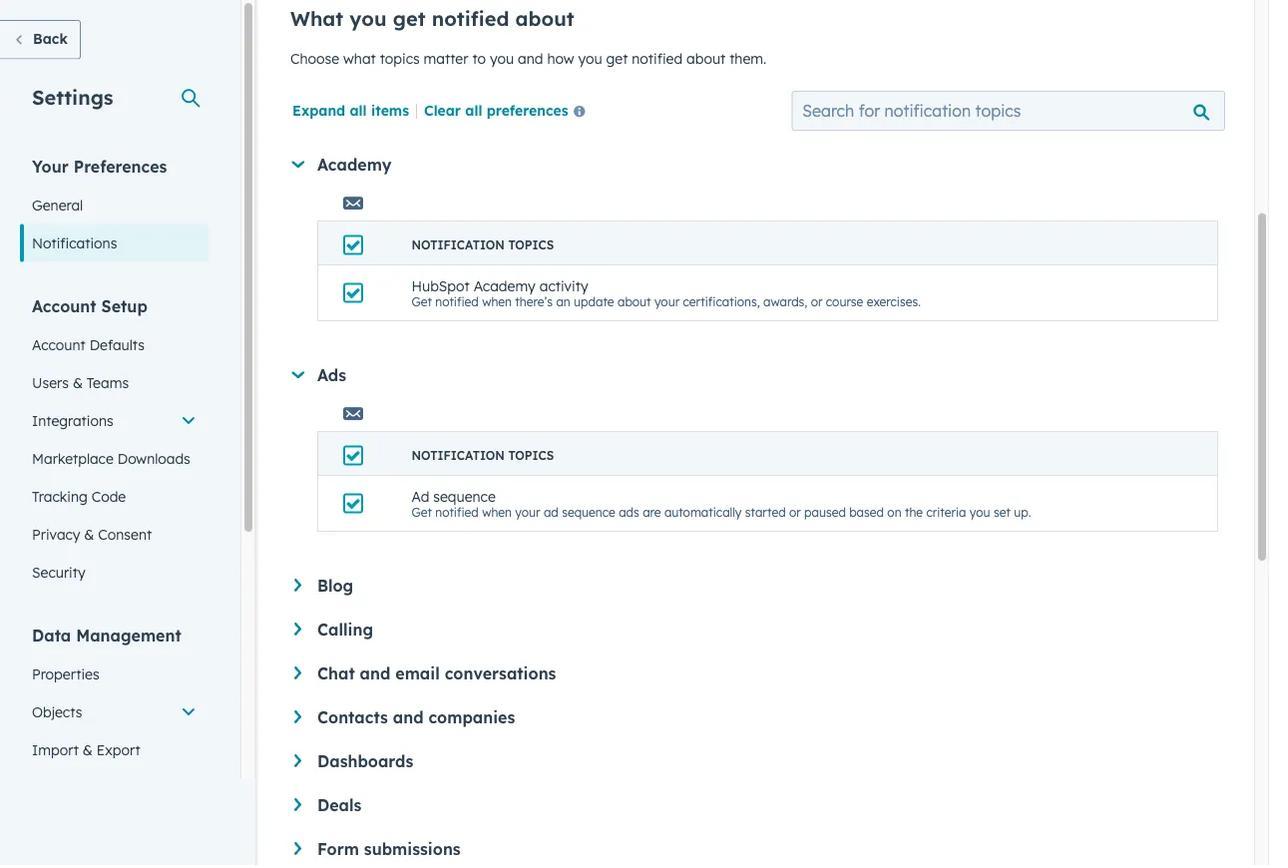 Task type: locate. For each thing, give the bounding box(es) containing it.
1 get from the top
[[412, 295, 432, 310]]

notified right ad
[[435, 505, 479, 520]]

& inside "users & teams" link
[[73, 374, 83, 391]]

how
[[547, 50, 574, 68]]

1 horizontal spatial get
[[606, 50, 628, 68]]

sequence
[[433, 488, 496, 505], [562, 505, 616, 520]]

1 horizontal spatial all
[[465, 102, 483, 119]]

matter
[[424, 50, 469, 68]]

you
[[350, 6, 387, 31], [490, 50, 514, 68], [578, 50, 602, 68], [970, 505, 991, 520]]

notification for ads
[[412, 449, 505, 464]]

2 horizontal spatial about
[[687, 50, 726, 68]]

them.
[[730, 50, 767, 68]]

get inside ad sequence get notified when your ad sequence ads are automatically started or paused based on the criteria you set up.
[[412, 505, 432, 520]]

all right clear at left top
[[465, 102, 483, 119]]

objects button
[[20, 693, 209, 731]]

get
[[393, 6, 426, 31], [606, 50, 628, 68]]

data management
[[32, 625, 181, 645]]

caret image for contacts and companies
[[294, 711, 301, 724]]

your left certifications,
[[655, 295, 680, 310]]

1 vertical spatial topics
[[509, 238, 554, 253]]

1 vertical spatial your
[[515, 505, 541, 520]]

topics up activity
[[509, 238, 554, 253]]

1 vertical spatial get
[[606, 50, 628, 68]]

account
[[32, 296, 96, 316], [32, 336, 86, 353]]

caret image left form
[[294, 843, 301, 856]]

2 all from the left
[[465, 102, 483, 119]]

chat and email conversations button
[[294, 664, 1219, 684]]

you inside ad sequence get notified when your ad sequence ads are automatically started or paused based on the criteria you set up.
[[970, 505, 991, 520]]

& left export
[[83, 741, 93, 759]]

&
[[73, 374, 83, 391], [84, 526, 94, 543], [83, 741, 93, 759]]

notified left the them.
[[632, 50, 683, 68]]

account for account defaults
[[32, 336, 86, 353]]

0 horizontal spatial your
[[515, 505, 541, 520]]

about left the them.
[[687, 50, 726, 68]]

caret image left deals
[[294, 799, 301, 812]]

or right 'started' in the right bottom of the page
[[790, 505, 801, 520]]

1 horizontal spatial about
[[618, 295, 651, 310]]

blog button
[[294, 576, 1219, 596]]

caret image
[[292, 161, 305, 168], [292, 372, 305, 379], [294, 623, 301, 636], [294, 667, 301, 680], [294, 755, 301, 768], [294, 843, 301, 856]]

notified left there's
[[435, 295, 479, 310]]

2 notification from the top
[[412, 449, 505, 464]]

email
[[396, 664, 440, 684]]

caret image for blog
[[294, 579, 301, 592]]

2 when from the top
[[482, 505, 512, 520]]

import & export link
[[20, 731, 209, 769]]

caret image inside deals "dropdown button"
[[294, 799, 301, 812]]

marketplace downloads
[[32, 450, 190, 467]]

caret image inside the chat and email conversations 'dropdown button'
[[294, 667, 301, 680]]

when left ad
[[482, 505, 512, 520]]

1 notification topics from the top
[[412, 238, 554, 253]]

notifications link
[[20, 224, 209, 262]]

0 vertical spatial notification topics
[[412, 238, 554, 253]]

& inside import & export link
[[83, 741, 93, 759]]

all inside button
[[465, 102, 483, 119]]

1 vertical spatial when
[[482, 505, 512, 520]]

2 get from the top
[[412, 505, 432, 520]]

or
[[811, 295, 823, 310], [790, 505, 801, 520]]

hubspot
[[412, 277, 470, 295]]

1 vertical spatial and
[[360, 664, 391, 684]]

privacy & consent
[[32, 526, 152, 543]]

about right update
[[618, 295, 651, 310]]

your left ad
[[515, 505, 541, 520]]

1 vertical spatial notification topics
[[412, 449, 554, 464]]

academy button
[[291, 155, 1219, 175]]

and left how
[[518, 50, 543, 68]]

all
[[350, 102, 367, 119], [465, 102, 483, 119]]

1 account from the top
[[32, 296, 96, 316]]

tracking code link
[[20, 478, 209, 516]]

Search for notification topics search field
[[792, 91, 1226, 131]]

about
[[516, 6, 575, 31], [687, 50, 726, 68], [618, 295, 651, 310]]

0 horizontal spatial or
[[790, 505, 801, 520]]

0 vertical spatial about
[[516, 6, 575, 31]]

your
[[655, 295, 680, 310], [515, 505, 541, 520]]

there's
[[515, 295, 553, 310]]

expand
[[292, 102, 346, 119]]

0 vertical spatial notification
[[412, 238, 505, 253]]

all left items
[[350, 102, 367, 119]]

code
[[92, 488, 126, 505]]

0 horizontal spatial all
[[350, 102, 367, 119]]

get right how
[[606, 50, 628, 68]]

account defaults link
[[20, 326, 209, 364]]

caret image inside ads dropdown button
[[292, 372, 305, 379]]

& right "users"
[[73, 374, 83, 391]]

when
[[482, 295, 512, 310], [482, 505, 512, 520]]

on
[[888, 505, 902, 520]]

notification up hubspot at top left
[[412, 238, 505, 253]]

what
[[343, 50, 376, 68]]

you left set
[[970, 505, 991, 520]]

tracking code
[[32, 488, 126, 505]]

are
[[643, 505, 661, 520]]

academy left activity
[[474, 277, 536, 295]]

topics up ad
[[509, 449, 554, 464]]

and
[[518, 50, 543, 68], [360, 664, 391, 684], [393, 708, 424, 728]]

clear all preferences
[[424, 102, 569, 119]]

caret image inside the dashboards "dropdown button"
[[294, 755, 301, 768]]

0 vertical spatial get
[[412, 295, 432, 310]]

caret image left dashboards
[[294, 755, 301, 768]]

2 vertical spatial caret image
[[294, 799, 301, 812]]

1 vertical spatial account
[[32, 336, 86, 353]]

topics for ads
[[509, 449, 554, 464]]

2 vertical spatial about
[[618, 295, 651, 310]]

account up account defaults
[[32, 296, 96, 316]]

deals
[[317, 796, 362, 816]]

3 caret image from the top
[[294, 799, 301, 812]]

caret image for calling
[[294, 623, 301, 636]]

companies
[[429, 708, 515, 728]]

0 vertical spatial when
[[482, 295, 512, 310]]

1 horizontal spatial your
[[655, 295, 680, 310]]

defaults
[[90, 336, 145, 353]]

caret image inside contacts and companies dropdown button
[[294, 711, 301, 724]]

or left the course
[[811, 295, 823, 310]]

settings
[[32, 84, 113, 109]]

2 horizontal spatial and
[[518, 50, 543, 68]]

caret image inside academy "dropdown button"
[[292, 161, 305, 168]]

caret image inside calling dropdown button
[[294, 623, 301, 636]]

chat and email conversations
[[317, 664, 556, 684]]

1 when from the top
[[482, 295, 512, 310]]

2 vertical spatial and
[[393, 708, 424, 728]]

caret image left contacts
[[294, 711, 301, 724]]

0 vertical spatial &
[[73, 374, 83, 391]]

0 vertical spatial account
[[32, 296, 96, 316]]

1 vertical spatial get
[[412, 505, 432, 520]]

caret image left blog
[[294, 579, 301, 592]]

activity
[[540, 277, 589, 295]]

0 horizontal spatial and
[[360, 664, 391, 684]]

caret image inside form submissions dropdown button
[[294, 843, 301, 856]]

2 vertical spatial &
[[83, 741, 93, 759]]

2 account from the top
[[32, 336, 86, 353]]

1 horizontal spatial and
[[393, 708, 424, 728]]

1 caret image from the top
[[294, 579, 301, 592]]

1 horizontal spatial academy
[[474, 277, 536, 295]]

caret image for deals
[[294, 799, 301, 812]]

integrations
[[32, 412, 113, 429]]

general
[[32, 196, 83, 214]]

and down email
[[393, 708, 424, 728]]

all for clear
[[465, 102, 483, 119]]

academy down expand all items
[[317, 155, 392, 175]]

topics
[[380, 50, 420, 68], [509, 238, 554, 253], [509, 449, 554, 464]]

caret image down expand
[[292, 161, 305, 168]]

caret image for form submissions
[[294, 843, 301, 856]]

2 vertical spatial topics
[[509, 449, 554, 464]]

calling
[[317, 620, 373, 640]]

tracking
[[32, 488, 88, 505]]

notification topics up hubspot at top left
[[412, 238, 554, 253]]

0 vertical spatial caret image
[[294, 579, 301, 592]]

expand all items button
[[292, 102, 409, 119]]

1 vertical spatial or
[[790, 505, 801, 520]]

caret image left ads
[[292, 372, 305, 379]]

topics right what
[[380, 50, 420, 68]]

caret image for dashboards
[[294, 755, 301, 768]]

& inside the privacy & consent link
[[84, 526, 94, 543]]

get up matter
[[393, 6, 426, 31]]

ad
[[412, 488, 430, 505]]

academy
[[317, 155, 392, 175], [474, 277, 536, 295]]

account defaults
[[32, 336, 145, 353]]

& right privacy
[[84, 526, 94, 543]]

1 vertical spatial notification
[[412, 449, 505, 464]]

caret image left chat
[[294, 667, 301, 680]]

ad
[[544, 505, 559, 520]]

when left there's
[[482, 295, 512, 310]]

0 vertical spatial your
[[655, 295, 680, 310]]

ads
[[317, 366, 346, 386]]

2 caret image from the top
[[294, 711, 301, 724]]

account up "users"
[[32, 336, 86, 353]]

1 vertical spatial &
[[84, 526, 94, 543]]

1 horizontal spatial or
[[811, 295, 823, 310]]

notified
[[432, 6, 510, 31], [632, 50, 683, 68], [435, 295, 479, 310], [435, 505, 479, 520]]

2 notification topics from the top
[[412, 449, 554, 464]]

you right how
[[578, 50, 602, 68]]

teams
[[87, 374, 129, 391]]

0 horizontal spatial get
[[393, 6, 426, 31]]

when inside hubspot academy activity get notified when there's an update about your certifications, awards, or course exercises.
[[482, 295, 512, 310]]

about up how
[[516, 6, 575, 31]]

and right chat
[[360, 664, 391, 684]]

import & export
[[32, 741, 140, 759]]

caret image left calling
[[294, 623, 301, 636]]

notification up ad
[[412, 449, 505, 464]]

0 vertical spatial get
[[393, 6, 426, 31]]

exercises.
[[867, 295, 921, 310]]

certifications,
[[683, 295, 760, 310]]

topics for academy
[[509, 238, 554, 253]]

form submissions button
[[294, 840, 1219, 860]]

notification
[[412, 238, 505, 253], [412, 449, 505, 464]]

when inside ad sequence get notified when your ad sequence ads are automatically started or paused based on the criteria you set up.
[[482, 505, 512, 520]]

marketplace
[[32, 450, 114, 467]]

0 vertical spatial academy
[[317, 155, 392, 175]]

or inside ad sequence get notified when your ad sequence ads are automatically started or paused based on the criteria you set up.
[[790, 505, 801, 520]]

0 horizontal spatial sequence
[[433, 488, 496, 505]]

get
[[412, 295, 432, 310], [412, 505, 432, 520]]

1 vertical spatial academy
[[474, 277, 536, 295]]

properties
[[32, 665, 99, 683]]

caret image inside blog dropdown button
[[294, 579, 301, 592]]

notification topics up ad
[[412, 449, 554, 464]]

back link
[[0, 20, 81, 59]]

1 notification from the top
[[412, 238, 505, 253]]

1 all from the left
[[350, 102, 367, 119]]

1 vertical spatial caret image
[[294, 711, 301, 724]]

about inside hubspot academy activity get notified when there's an update about your certifications, awards, or course exercises.
[[618, 295, 651, 310]]

set
[[994, 505, 1011, 520]]

0 vertical spatial or
[[811, 295, 823, 310]]

caret image
[[294, 579, 301, 592], [294, 711, 301, 724], [294, 799, 301, 812]]



Task type: describe. For each thing, give the bounding box(es) containing it.
your inside ad sequence get notified when your ad sequence ads are automatically started or paused based on the criteria you set up.
[[515, 505, 541, 520]]

marketplace downloads link
[[20, 440, 209, 478]]

expand all items
[[292, 102, 409, 119]]

and for contacts and companies
[[393, 708, 424, 728]]

account setup element
[[20, 295, 209, 591]]

0 vertical spatial topics
[[380, 50, 420, 68]]

the
[[905, 505, 923, 520]]

blog
[[317, 576, 354, 596]]

& for consent
[[84, 526, 94, 543]]

choose what topics matter to you and how you get notified about them.
[[290, 50, 767, 68]]

users & teams
[[32, 374, 129, 391]]

notification topics for academy
[[412, 238, 554, 253]]

started
[[745, 505, 786, 520]]

to
[[472, 50, 486, 68]]

security
[[32, 563, 85, 581]]

account for account setup
[[32, 296, 96, 316]]

academy inside hubspot academy activity get notified when there's an update about your certifications, awards, or course exercises.
[[474, 277, 536, 295]]

notification topics for ads
[[412, 449, 554, 464]]

automatically
[[665, 505, 742, 520]]

general link
[[20, 186, 209, 224]]

1 vertical spatial about
[[687, 50, 726, 68]]

notifications
[[32, 234, 117, 252]]

chat
[[317, 664, 355, 684]]

integrations button
[[20, 402, 209, 440]]

up.
[[1014, 505, 1031, 520]]

data management element
[[20, 624, 209, 807]]

criteria
[[927, 505, 967, 520]]

form
[[317, 840, 359, 860]]

based
[[850, 505, 884, 520]]

properties link
[[20, 655, 209, 693]]

dashboards
[[317, 752, 413, 772]]

update
[[574, 295, 614, 310]]

your
[[32, 156, 69, 176]]

caret image for chat and email conversations
[[294, 667, 301, 680]]

notified inside hubspot academy activity get notified when there's an update about your certifications, awards, or course exercises.
[[435, 295, 479, 310]]

dashboards button
[[294, 752, 1219, 772]]

& for export
[[83, 741, 93, 759]]

notification for academy
[[412, 238, 505, 253]]

ad sequence get notified when your ad sequence ads are automatically started or paused based on the criteria you set up.
[[412, 488, 1031, 520]]

objects
[[32, 703, 82, 721]]

preferences
[[74, 156, 167, 176]]

your preferences
[[32, 156, 167, 176]]

clear all preferences button
[[424, 100, 594, 124]]

notified up to in the top of the page
[[432, 6, 510, 31]]

preferences
[[487, 102, 569, 119]]

course
[[826, 295, 864, 310]]

0 horizontal spatial about
[[516, 6, 575, 31]]

1 horizontal spatial sequence
[[562, 505, 616, 520]]

management
[[76, 625, 181, 645]]

ads
[[619, 505, 640, 520]]

export
[[97, 741, 140, 759]]

or inside hubspot academy activity get notified when there's an update about your certifications, awards, or course exercises.
[[811, 295, 823, 310]]

consent
[[98, 526, 152, 543]]

your inside hubspot academy activity get notified when there's an update about your certifications, awards, or course exercises.
[[655, 295, 680, 310]]

you up what
[[350, 6, 387, 31]]

choose
[[290, 50, 339, 68]]

contacts and companies button
[[294, 708, 1219, 728]]

caret image for ads
[[292, 372, 305, 379]]

what
[[290, 6, 344, 31]]

you right to in the top of the page
[[490, 50, 514, 68]]

data
[[32, 625, 71, 645]]

back
[[33, 30, 68, 47]]

account setup
[[32, 296, 148, 316]]

privacy
[[32, 526, 80, 543]]

users
[[32, 374, 69, 391]]

0 horizontal spatial academy
[[317, 155, 392, 175]]

hubspot academy activity get notified when there's an update about your certifications, awards, or course exercises.
[[412, 277, 921, 310]]

caret image for academy
[[292, 161, 305, 168]]

privacy & consent link
[[20, 516, 209, 553]]

notified inside ad sequence get notified when your ad sequence ads are automatically started or paused based on the criteria you set up.
[[435, 505, 479, 520]]

items
[[371, 102, 409, 119]]

calling button
[[294, 620, 1219, 640]]

and for chat and email conversations
[[360, 664, 391, 684]]

paused
[[805, 505, 846, 520]]

contacts
[[317, 708, 388, 728]]

& for teams
[[73, 374, 83, 391]]

0 vertical spatial and
[[518, 50, 543, 68]]

get inside hubspot academy activity get notified when there's an update about your certifications, awards, or course exercises.
[[412, 295, 432, 310]]

an
[[556, 295, 571, 310]]

ads button
[[291, 366, 1219, 386]]

submissions
[[364, 840, 461, 860]]

conversations
[[445, 664, 556, 684]]

contacts and companies
[[317, 708, 515, 728]]

users & teams link
[[20, 364, 209, 402]]

setup
[[101, 296, 148, 316]]

what you get notified about
[[290, 6, 575, 31]]

all for expand
[[350, 102, 367, 119]]

deals button
[[294, 796, 1219, 816]]

clear
[[424, 102, 461, 119]]

your preferences element
[[20, 155, 209, 262]]



Task type: vqa. For each thing, say whether or not it's contained in the screenshot.
caret image associated with Deals
yes



